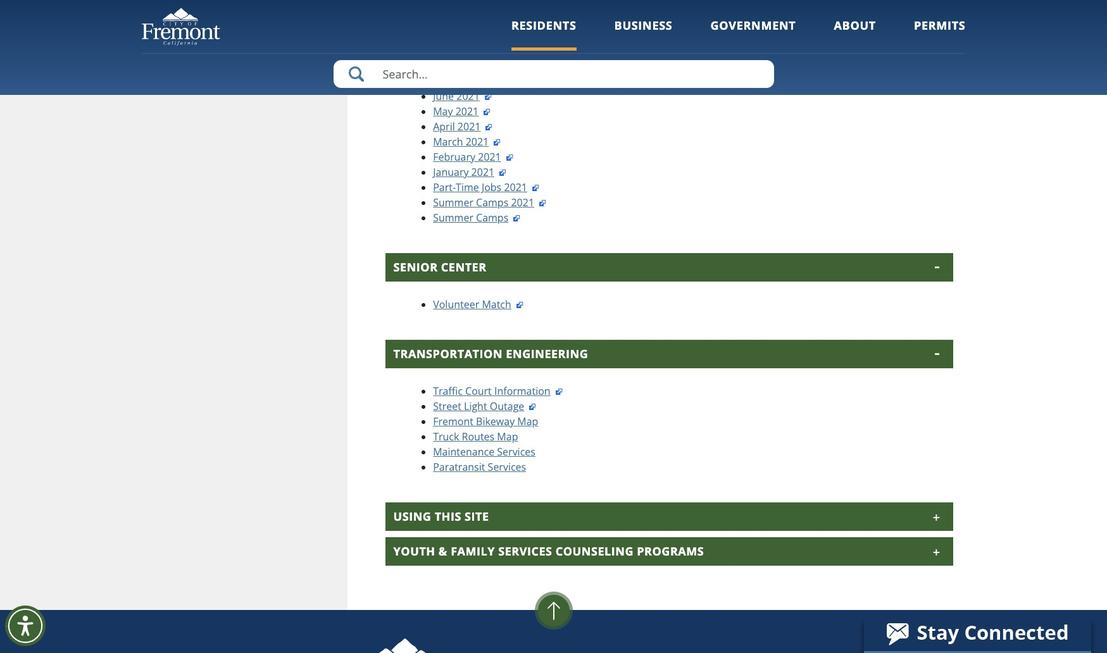 Task type: locate. For each thing, give the bounding box(es) containing it.
2021 up may 2021 link
[[457, 89, 480, 103]]

2021 down tiny tots fall 2021 link
[[469, 59, 492, 73]]

2021 up april 2021 link
[[456, 104, 479, 118]]

tots
[[455, 44, 476, 58]]

1 summer from the top
[[433, 196, 474, 210]]

camps
[[476, 196, 509, 210], [476, 211, 509, 225]]

programs
[[637, 544, 705, 559]]

june
[[433, 89, 454, 103]]

time
[[456, 180, 479, 194]]

services down bikeway
[[498, 445, 536, 459]]

may
[[433, 104, 453, 118]]

1 vertical spatial camps
[[476, 211, 509, 225]]

april
[[433, 120, 455, 134]]

services down maintenance services link
[[488, 460, 527, 474]]

2021
[[475, 13, 498, 27], [488, 28, 511, 42], [497, 44, 520, 58], [469, 59, 492, 73], [453, 74, 476, 88], [457, 89, 480, 103], [456, 104, 479, 118], [458, 120, 481, 134], [466, 135, 489, 149], [478, 150, 502, 164], [472, 165, 495, 179], [505, 180, 528, 194], [511, 196, 535, 210]]

tiny
[[433, 44, 453, 58]]

1 vertical spatial map
[[498, 430, 518, 444]]

map down bikeway
[[498, 430, 518, 444]]

january 2021 link
[[433, 165, 508, 179]]

business
[[615, 18, 673, 33]]

bikeway
[[476, 415, 515, 429]]

october 2021 link
[[433, 13, 510, 27]]

1 vertical spatial summer
[[433, 211, 474, 225]]

services right family
[[499, 544, 553, 559]]

map
[[518, 415, 539, 429], [498, 430, 518, 444]]

permits link
[[915, 18, 966, 50]]

stay connected image
[[865, 616, 1091, 652]]

traffic court information link
[[433, 384, 564, 398]]

march
[[433, 135, 463, 149]]

camps down jobs
[[476, 196, 509, 210]]

2021 up the june 2021 link
[[453, 74, 476, 88]]

0 vertical spatial services
[[498, 445, 536, 459]]

1 vertical spatial services
[[488, 460, 527, 474]]

tab list containing senior center
[[386, 0, 954, 566]]

services
[[498, 445, 536, 459], [488, 460, 527, 474], [499, 544, 553, 559]]

Search text field
[[334, 60, 774, 88]]

map down outage
[[518, 415, 539, 429]]

1 camps from the top
[[476, 196, 509, 210]]

transportation engineering
[[394, 346, 589, 362]]

july
[[433, 74, 450, 88]]

this
[[435, 509, 462, 524]]

truck routes map link
[[433, 430, 518, 444]]

october
[[433, 13, 472, 27]]

tab list
[[386, 0, 954, 566]]

2021 up february 2021 "link"
[[466, 135, 489, 149]]

february 2021 link
[[433, 150, 514, 164]]

august 2021 link
[[433, 59, 505, 73]]

camps down summer camps 2021 link
[[476, 211, 509, 225]]

residents
[[512, 18, 577, 33]]

paratransit
[[433, 460, 486, 474]]

june 2021 link
[[433, 89, 493, 103]]

street light outage link
[[433, 400, 537, 414]]

using this site
[[394, 509, 489, 524]]

0 vertical spatial camps
[[476, 196, 509, 210]]

residents link
[[512, 18, 577, 50]]

part-
[[433, 180, 456, 194]]

business link
[[615, 18, 673, 50]]

fremont bikeway map link
[[433, 415, 539, 429]]

january
[[433, 165, 469, 179]]

permits
[[915, 18, 966, 33]]

0 vertical spatial summer
[[433, 196, 474, 210]]

july 2021 link
[[433, 74, 488, 88]]

summer
[[433, 196, 474, 210], [433, 211, 474, 225]]

court
[[466, 384, 492, 398]]



Task type: describe. For each thing, give the bounding box(es) containing it.
volunteer match link
[[433, 298, 524, 312]]

maintenance
[[433, 445, 495, 459]]

2021 up january 2021 link
[[478, 150, 502, 164]]

2 camps from the top
[[476, 211, 509, 225]]

youth
[[394, 544, 436, 559]]

street
[[433, 400, 462, 414]]

april 2021 link
[[433, 120, 494, 134]]

jobs
[[482, 180, 502, 194]]

fall
[[478, 44, 494, 58]]

maintenance services link
[[433, 445, 536, 459]]

october 2021 september 2021 tiny tots fall 2021 august 2021 july 2021 june 2021 may 2021 april 2021 march 2021 february 2021 january 2021 part-time jobs 2021 summer camps 2021 summer camps
[[433, 13, 535, 225]]

volunteer
[[433, 298, 480, 312]]

traffic court information street light outage fremont bikeway map truck routes map maintenance services paratransit services
[[433, 384, 551, 474]]

0 vertical spatial map
[[518, 415, 539, 429]]

engineering
[[506, 346, 589, 362]]

september
[[433, 28, 486, 42]]

using
[[394, 509, 432, 524]]

senior
[[394, 260, 438, 275]]

march 2021 link
[[433, 135, 502, 149]]

light
[[464, 400, 488, 414]]

about
[[835, 18, 877, 33]]

2021 up fall in the top of the page
[[488, 28, 511, 42]]

family
[[451, 544, 495, 559]]

senior center
[[394, 260, 487, 275]]

2 summer from the top
[[433, 211, 474, 225]]

2021 up march 2021 link
[[458, 120, 481, 134]]

2021 down part-time jobs 2021 "link"
[[511, 196, 535, 210]]

february
[[433, 150, 476, 164]]

truck
[[433, 430, 460, 444]]

2021 up part-time jobs 2021 "link"
[[472, 165, 495, 179]]

may 2021 link
[[433, 104, 492, 118]]

paratransit services link
[[433, 460, 527, 474]]

2021 up september 2021 link
[[475, 13, 498, 27]]

august
[[433, 59, 466, 73]]

government
[[711, 18, 797, 33]]

youth & family services counseling programs
[[394, 544, 705, 559]]

part-time jobs 2021 link
[[433, 180, 540, 194]]

routes
[[462, 430, 495, 444]]

tiny tots fall 2021 link
[[433, 44, 533, 58]]

outage
[[490, 400, 525, 414]]

2021 right fall in the top of the page
[[497, 44, 520, 58]]

transportation
[[394, 346, 503, 362]]

2 vertical spatial services
[[499, 544, 553, 559]]

traffic
[[433, 384, 463, 398]]

about link
[[835, 18, 877, 50]]

counseling
[[556, 544, 634, 559]]

information
[[495, 384, 551, 398]]

match
[[482, 298, 512, 312]]

summer camps 2021 link
[[433, 196, 547, 210]]

summer camps link
[[433, 211, 522, 225]]

volunteer match
[[433, 298, 512, 312]]

government link
[[711, 18, 797, 50]]

fremont
[[433, 415, 474, 429]]

&
[[439, 544, 448, 559]]

september 2021 link
[[433, 28, 524, 42]]

site
[[465, 509, 489, 524]]

center
[[441, 260, 487, 275]]

2021 right jobs
[[505, 180, 528, 194]]



Task type: vqa. For each thing, say whether or not it's contained in the screenshot.
construction associated with For the installation of all temporary construction trailers. Typical construction trailer permits are valid for a period of 6 months.
no



